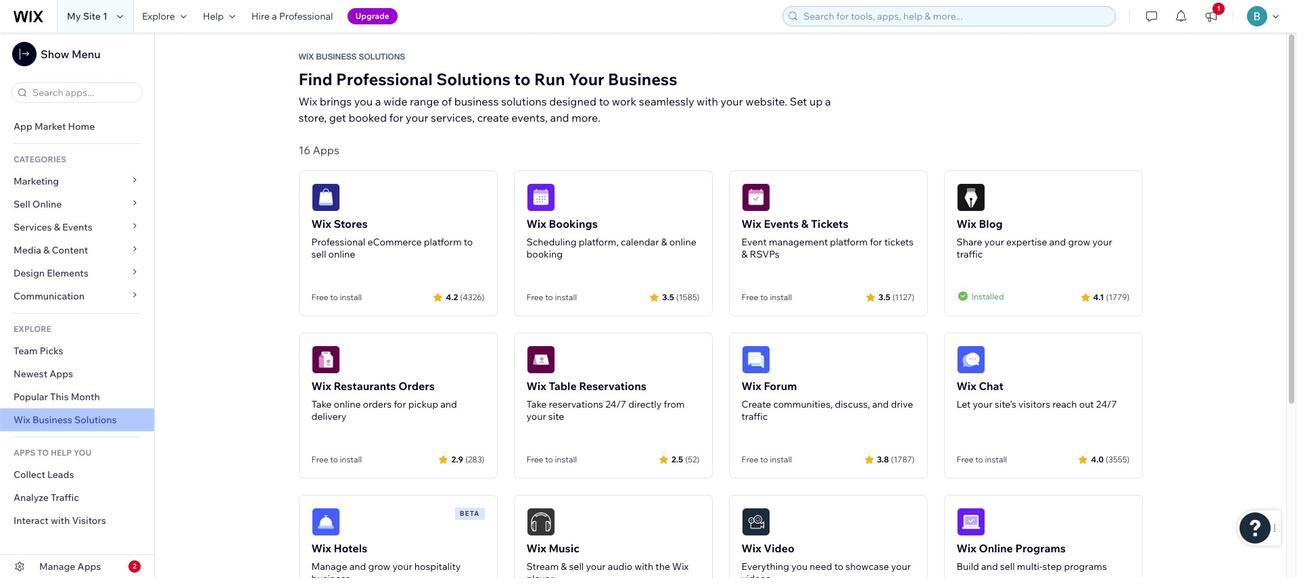 Task type: describe. For each thing, give the bounding box(es) containing it.
install for let
[[986, 455, 1008, 465]]

0 vertical spatial wix business solutions
[[299, 52, 405, 62]]

upgrade
[[356, 11, 390, 21]]

audio
[[608, 561, 633, 573]]

1 inside button
[[1218, 4, 1221, 13]]

range
[[410, 95, 440, 108]]

sell inside wix online programs build and sell multi-step programs
[[1001, 561, 1016, 573]]

and inside the "wix forum create communities, discuss, and drive traffic"
[[873, 399, 889, 411]]

your up 4.1
[[1093, 236, 1113, 248]]

wix stores professional ecommerce platform to sell online
[[312, 217, 473, 261]]

and inside wix blog share your expertise and grow your traffic
[[1050, 236, 1067, 248]]

manage inside sidebar element
[[39, 561, 75, 573]]

your inside the wix table reservations take reservations 24/7 directly from your site
[[527, 411, 547, 423]]

wix business solutions inside sidebar element
[[14, 414, 117, 426]]

wix for reservations
[[527, 380, 547, 393]]

free to install for scheduling
[[527, 292, 577, 302]]

analyze traffic
[[14, 492, 79, 504]]

wix for expertise
[[957, 217, 977, 231]]

to down delivery on the bottom of the page
[[330, 455, 338, 465]]

leads
[[47, 469, 74, 481]]

seamlessly
[[639, 95, 695, 108]]

events inside services & events link
[[62, 221, 93, 233]]

hospitality
[[415, 561, 461, 573]]

newest
[[14, 368, 47, 380]]

2.5 (52)
[[672, 454, 700, 465]]

restaurants
[[334, 380, 396, 393]]

chat
[[979, 380, 1004, 393]]

apps to help you
[[14, 448, 92, 458]]

set
[[790, 95, 808, 108]]

to down booking
[[546, 292, 553, 302]]

expertise
[[1007, 236, 1048, 248]]

0 horizontal spatial a
[[272, 10, 277, 22]]

show
[[41, 47, 69, 61]]

site
[[83, 10, 101, 22]]

create
[[477, 111, 509, 125]]

store,
[[299, 111, 327, 125]]

upgrade button
[[348, 8, 398, 24]]

your inside "wix music stream & sell your audio with the wix player."
[[586, 561, 606, 573]]

help button
[[195, 0, 243, 32]]

online for sell
[[32, 198, 62, 210]]

apps for manage apps
[[78, 561, 101, 573]]

3.5 (1127)
[[879, 292, 915, 302]]

pickup
[[409, 399, 439, 411]]

you inside wix video everything you need to showcase your videos
[[792, 561, 808, 573]]

picks
[[40, 345, 63, 357]]

to inside wix video everything you need to showcase your videos
[[835, 561, 844, 573]]

design elements link
[[0, 262, 154, 285]]

wix table reservations take reservations 24/7 directly from your site
[[527, 380, 685, 423]]

wix restaurants orders take online orders for pickup and delivery
[[312, 380, 457, 423]]

for inside wix restaurants orders take online orders for pickup and delivery
[[394, 399, 406, 411]]

brings
[[320, 95, 352, 108]]

interact with visitors
[[14, 515, 106, 527]]

need
[[810, 561, 833, 573]]

grow inside wix blog share your expertise and grow your traffic
[[1069, 236, 1091, 248]]

grow inside the wix hotels manage and grow your hospitality business
[[368, 561, 391, 573]]

install for &
[[770, 292, 793, 302]]

wix blog logo image
[[957, 183, 986, 212]]

hire a professional
[[252, 10, 333, 22]]

communities,
[[774, 399, 833, 411]]

services & events link
[[0, 216, 154, 239]]

free for wix chat
[[957, 455, 974, 465]]

wix music logo image
[[527, 508, 555, 537]]

elements
[[47, 267, 89, 279]]

sell inside "wix music stream & sell your audio with the wix player."
[[569, 561, 584, 573]]

let
[[957, 399, 971, 411]]

you
[[74, 448, 92, 458]]

popular
[[14, 391, 48, 403]]

to inside wix stores professional ecommerce platform to sell online
[[464, 236, 473, 248]]

team picks link
[[0, 340, 154, 363]]

wix for need
[[742, 542, 762, 556]]

apps
[[14, 448, 36, 458]]

share
[[957, 236, 983, 248]]

wix business solutions link
[[0, 409, 154, 432]]

wix for event
[[742, 217, 762, 231]]

platform,
[[579, 236, 619, 248]]

wix chat let your site's visitors reach out 24/7
[[957, 380, 1118, 411]]

0 horizontal spatial 1
[[103, 10, 108, 22]]

of
[[442, 95, 452, 108]]

popular this month
[[14, 391, 100, 403]]

sell online
[[14, 198, 62, 210]]

your down blog
[[985, 236, 1005, 248]]

free to install for &
[[742, 292, 793, 302]]

you inside wix brings you a wide range of business solutions designed to work seamlessly with your website. set up a store, get booked for your services, create events, and more.
[[354, 95, 373, 108]]

free to install for let
[[957, 455, 1008, 465]]

solutions inside sidebar element
[[74, 414, 117, 426]]

and inside wix online programs build and sell multi-step programs
[[982, 561, 999, 573]]

business for range
[[455, 95, 499, 108]]

free for wix bookings
[[527, 292, 544, 302]]

collect leads link
[[0, 464, 154, 487]]

up
[[810, 95, 823, 108]]

wix for online
[[312, 380, 331, 393]]

manage inside the wix hotels manage and grow your hospitality business
[[312, 561, 347, 573]]

visitors
[[72, 515, 106, 527]]

wix stores logo image
[[312, 183, 340, 212]]

& left rsvps on the top of the page
[[742, 248, 748, 261]]

wix forum create communities, discuss, and drive traffic
[[742, 380, 914, 423]]

find professional solutions to run your business
[[299, 69, 678, 89]]

wix blog share your expertise and grow your traffic
[[957, 217, 1113, 261]]

explore
[[14, 324, 51, 334]]

16
[[299, 143, 311, 157]]

site
[[549, 411, 565, 423]]

reservations
[[579, 380, 647, 393]]

the
[[656, 561, 671, 573]]

for inside wix events & tickets event management platform for tickets & rsvps
[[870, 236, 883, 248]]

beta
[[460, 510, 480, 518]]

table
[[549, 380, 577, 393]]

to up solutions
[[515, 69, 531, 89]]

2 horizontal spatial a
[[826, 95, 831, 108]]

delivery
[[312, 411, 347, 423]]

2.5
[[672, 454, 684, 465]]

video
[[764, 542, 795, 556]]

traffic inside wix blog share your expertise and grow your traffic
[[957, 248, 983, 261]]

Search for tools, apps, help & more... field
[[800, 7, 1112, 26]]

newest apps link
[[0, 363, 154, 386]]

wix right 'the'
[[673, 561, 689, 573]]

platform inside wix stores professional ecommerce platform to sell online
[[424, 236, 462, 248]]

wix video logo image
[[742, 508, 770, 537]]

your inside wix video everything you need to showcase your videos
[[892, 561, 911, 573]]

with inside sidebar element
[[51, 515, 70, 527]]

platform inside wix events & tickets event management platform for tickets & rsvps
[[831, 236, 868, 248]]

work
[[612, 95, 637, 108]]

create
[[742, 399, 772, 411]]

3.8
[[877, 454, 890, 465]]

2
[[133, 562, 137, 571]]

business for your
[[312, 573, 351, 579]]

directly
[[629, 399, 662, 411]]

wix inside sidebar element
[[14, 414, 30, 426]]

to up wix online programs logo
[[976, 455, 984, 465]]

install for create
[[770, 455, 793, 465]]

sell inside wix stores professional ecommerce platform to sell online
[[312, 248, 326, 261]]

tickets
[[885, 236, 914, 248]]

wix events & tickets event management platform for tickets & rsvps
[[742, 217, 914, 261]]

wix hotels manage and grow your hospitality business
[[312, 542, 461, 579]]

& inside "wix music stream & sell your audio with the wix player."
[[561, 561, 567, 573]]

team picks
[[14, 345, 63, 357]]

online inside wix restaurants orders take online orders for pickup and delivery
[[334, 399, 361, 411]]

reservations
[[549, 399, 604, 411]]

with inside "wix music stream & sell your audio with the wix player."
[[635, 561, 654, 573]]

4.2
[[446, 292, 458, 302]]

professional for stores
[[312, 236, 366, 248]]

3.5 for tickets
[[879, 292, 891, 302]]

wix bookings logo image
[[527, 183, 555, 212]]

popular this month link
[[0, 386, 154, 409]]

home
[[68, 120, 95, 133]]



Task type: vqa. For each thing, say whether or not it's contained in the screenshot.


Task type: locate. For each thing, give the bounding box(es) containing it.
collect leads
[[14, 469, 74, 481]]

professional down stores
[[312, 236, 366, 248]]

wix down wix stores logo
[[312, 217, 331, 231]]

1 horizontal spatial wix business solutions
[[299, 52, 405, 62]]

business down popular this month
[[32, 414, 72, 426]]

business inside wix brings you a wide range of business solutions designed to work seamlessly with your website. set up a store, get booked for your services, create events, and more.
[[455, 95, 499, 108]]

1 vertical spatial online
[[979, 542, 1014, 556]]

0 vertical spatial solutions
[[359, 52, 405, 62]]

1 vertical spatial professional
[[336, 69, 433, 89]]

install down site's
[[986, 455, 1008, 465]]

programs
[[1065, 561, 1108, 573]]

blog
[[979, 217, 1003, 231]]

2 horizontal spatial apps
[[313, 143, 340, 157]]

apps right the "16"
[[313, 143, 340, 157]]

wix up everything
[[742, 542, 762, 556]]

free to install down rsvps on the top of the page
[[742, 292, 793, 302]]

2 3.5 from the left
[[879, 292, 891, 302]]

wix down 'wix restaurants orders logo'
[[312, 380, 331, 393]]

and right pickup
[[441, 399, 457, 411]]

0 horizontal spatial 24/7
[[606, 399, 627, 411]]

1 vertical spatial business
[[608, 69, 678, 89]]

market
[[34, 120, 66, 133]]

business
[[455, 95, 499, 108], [312, 573, 351, 579]]

grow
[[1069, 236, 1091, 248], [368, 561, 391, 573]]

1 horizontal spatial sell
[[569, 561, 584, 573]]

wix for sell
[[527, 542, 547, 556]]

online right "calendar"
[[670, 236, 697, 248]]

0 horizontal spatial platform
[[424, 236, 462, 248]]

rsvps
[[750, 248, 780, 261]]

designed
[[550, 95, 597, 108]]

2 vertical spatial professional
[[312, 236, 366, 248]]

install down booking
[[555, 292, 577, 302]]

wix for grow
[[312, 542, 331, 556]]

wix events & tickets logo image
[[742, 183, 770, 212]]

2 manage from the left
[[312, 561, 347, 573]]

you left need at bottom
[[792, 561, 808, 573]]

take inside wix restaurants orders take online orders for pickup and delivery
[[312, 399, 332, 411]]

to down create
[[761, 455, 769, 465]]

wix forum logo image
[[742, 346, 770, 374]]

wix inside the wix table reservations take reservations 24/7 directly from your site
[[527, 380, 547, 393]]

1 24/7 from the left
[[606, 399, 627, 411]]

wix
[[299, 52, 314, 62], [299, 95, 318, 108], [312, 217, 331, 231], [527, 217, 547, 231], [742, 217, 762, 231], [957, 217, 977, 231], [312, 380, 331, 393], [527, 380, 547, 393], [742, 380, 762, 393], [957, 380, 977, 393], [14, 414, 30, 426], [312, 542, 331, 556], [527, 542, 547, 556], [742, 542, 762, 556], [957, 542, 977, 556], [673, 561, 689, 573]]

2 vertical spatial solutions
[[74, 414, 117, 426]]

sell down wix stores logo
[[312, 248, 326, 261]]

site's
[[995, 399, 1017, 411]]

2 vertical spatial business
[[32, 414, 72, 426]]

&
[[802, 217, 809, 231], [54, 221, 60, 233], [662, 236, 668, 248], [43, 244, 50, 256], [742, 248, 748, 261], [561, 561, 567, 573]]

wix hotels logo image
[[312, 508, 340, 537]]

wix inside wix bookings scheduling platform, calendar & online booking
[[527, 217, 547, 231]]

take down 'wix restaurants orders logo'
[[312, 399, 332, 411]]

0 horizontal spatial sell
[[312, 248, 326, 261]]

for
[[389, 111, 404, 125], [870, 236, 883, 248], [394, 399, 406, 411]]

& inside wix bookings scheduling platform, calendar & online booking
[[662, 236, 668, 248]]

sell down music at the left of the page
[[569, 561, 584, 573]]

visitors
[[1019, 399, 1051, 411]]

free for wix stores
[[312, 292, 329, 302]]

multi-
[[1018, 561, 1043, 573]]

free down let
[[957, 455, 974, 465]]

2 horizontal spatial sell
[[1001, 561, 1016, 573]]

install for reservations
[[555, 455, 577, 465]]

1 vertical spatial wix business solutions
[[14, 414, 117, 426]]

booking
[[527, 248, 563, 261]]

1 vertical spatial for
[[870, 236, 883, 248]]

1 horizontal spatial 1
[[1218, 4, 1221, 13]]

wix business solutions down this on the bottom left of page
[[14, 414, 117, 426]]

interact
[[14, 515, 49, 527]]

0 horizontal spatial apps
[[50, 368, 73, 380]]

to up 'wix restaurants orders logo'
[[330, 292, 338, 302]]

1 horizontal spatial business
[[316, 52, 357, 62]]

wix online programs logo image
[[957, 508, 986, 537]]

help
[[203, 10, 224, 22]]

0 horizontal spatial events
[[62, 221, 93, 233]]

1 horizontal spatial business
[[455, 95, 499, 108]]

sidebar element
[[0, 32, 155, 579]]

apps up this on the bottom left of page
[[50, 368, 73, 380]]

2 horizontal spatial solutions
[[437, 69, 511, 89]]

for inside wix brings you a wide range of business solutions designed to work seamlessly with your website. set up a store, get booked for your services, create events, and more.
[[389, 111, 404, 125]]

1 horizontal spatial with
[[635, 561, 654, 573]]

to inside wix brings you a wide range of business solutions designed to work seamlessly with your website. set up a store, get booked for your services, create events, and more.
[[599, 95, 610, 108]]

wix up the scheduling
[[527, 217, 547, 231]]

free for wix forum
[[742, 455, 759, 465]]

free to install down let
[[957, 455, 1008, 465]]

1 horizontal spatial solutions
[[359, 52, 405, 62]]

to left work
[[599, 95, 610, 108]]

1 horizontal spatial take
[[527, 399, 547, 411]]

scheduling
[[527, 236, 577, 248]]

with down traffic
[[51, 515, 70, 527]]

tickets
[[812, 217, 849, 231]]

online up build
[[979, 542, 1014, 556]]

0 vertical spatial traffic
[[957, 248, 983, 261]]

1 vertical spatial traffic
[[742, 411, 768, 423]]

3.5 left (1585)
[[663, 292, 675, 302]]

0 vertical spatial with
[[697, 95, 719, 108]]

professional up wide
[[336, 69, 433, 89]]

install down site
[[555, 455, 577, 465]]

0 vertical spatial apps
[[313, 143, 340, 157]]

& down music at the left of the page
[[561, 561, 567, 573]]

(1787)
[[892, 454, 915, 465]]

3.5 for platform,
[[663, 292, 675, 302]]

0 vertical spatial business
[[455, 95, 499, 108]]

professional for a
[[279, 10, 333, 22]]

24/7 inside wix chat let your site's visitors reach out 24/7
[[1097, 399, 1118, 411]]

install for orders
[[340, 455, 362, 465]]

analyze
[[14, 492, 49, 504]]

media
[[14, 244, 41, 256]]

newest apps
[[14, 368, 73, 380]]

install for scheduling
[[555, 292, 577, 302]]

ecommerce
[[368, 236, 422, 248]]

0 horizontal spatial traffic
[[742, 411, 768, 423]]

wix restaurants orders logo image
[[312, 346, 340, 374]]

free to install down create
[[742, 455, 793, 465]]

your inside wix chat let your site's visitors reach out 24/7
[[973, 399, 993, 411]]

wix up share
[[957, 217, 977, 231]]

(283)
[[466, 454, 485, 465]]

app market home link
[[0, 115, 154, 138]]

0 vertical spatial for
[[389, 111, 404, 125]]

2 take from the left
[[527, 399, 547, 411]]

sell
[[14, 198, 30, 210]]

take inside the wix table reservations take reservations 24/7 directly from your site
[[527, 399, 547, 411]]

to
[[37, 448, 49, 458]]

1 horizontal spatial traffic
[[957, 248, 983, 261]]

traffic down forum
[[742, 411, 768, 423]]

install down rsvps on the top of the page
[[770, 292, 793, 302]]

get
[[329, 111, 346, 125]]

solutions down month on the bottom of page
[[74, 414, 117, 426]]

wix up find
[[299, 52, 314, 62]]

to down site
[[546, 455, 553, 465]]

& up management
[[802, 217, 809, 231]]

wix inside wix events & tickets event management platform for tickets & rsvps
[[742, 217, 762, 231]]

business down hotels
[[312, 573, 351, 579]]

wix inside wix online programs build and sell multi-step programs
[[957, 542, 977, 556]]

and inside wix brings you a wide range of business solutions designed to work seamlessly with your website. set up a store, get booked for your services, create events, and more.
[[550, 111, 570, 125]]

0 horizontal spatial take
[[312, 399, 332, 411]]

for right orders
[[394, 399, 406, 411]]

free down create
[[742, 455, 759, 465]]

1 vertical spatial you
[[792, 561, 808, 573]]

wix inside wix stores professional ecommerce platform to sell online
[[312, 217, 331, 231]]

0 vertical spatial you
[[354, 95, 373, 108]]

manage apps
[[39, 561, 101, 573]]

this
[[50, 391, 69, 403]]

1 horizontal spatial grow
[[1069, 236, 1091, 248]]

your left the 'website.' at the top right of page
[[721, 95, 744, 108]]

for down wide
[[389, 111, 404, 125]]

wix chat logo image
[[957, 346, 986, 374]]

0 horizontal spatial you
[[354, 95, 373, 108]]

1 horizontal spatial 24/7
[[1097, 399, 1118, 411]]

wix up let
[[957, 380, 977, 393]]

wix inside wix restaurants orders take online orders for pickup and delivery
[[312, 380, 331, 393]]

free to install for create
[[742, 455, 793, 465]]

professional right hire
[[279, 10, 333, 22]]

wix inside the "wix forum create communities, discuss, and drive traffic"
[[742, 380, 762, 393]]

1 horizontal spatial manage
[[312, 561, 347, 573]]

0 vertical spatial professional
[[279, 10, 333, 22]]

with left 'the'
[[635, 561, 654, 573]]

install for professional
[[340, 292, 362, 302]]

hotels
[[334, 542, 368, 556]]

more.
[[572, 111, 601, 125]]

and left drive
[[873, 399, 889, 411]]

apps
[[313, 143, 340, 157], [50, 368, 73, 380], [78, 561, 101, 573]]

0 vertical spatial online
[[32, 198, 62, 210]]

menu
[[72, 47, 101, 61]]

install down communities,
[[770, 455, 793, 465]]

0 vertical spatial grow
[[1069, 236, 1091, 248]]

take for wix table reservations
[[527, 399, 547, 411]]

wix for wide
[[299, 95, 318, 108]]

1 vertical spatial solutions
[[437, 69, 511, 89]]

install
[[340, 292, 362, 302], [555, 292, 577, 302], [770, 292, 793, 302], [340, 455, 362, 465], [555, 455, 577, 465], [770, 455, 793, 465], [986, 455, 1008, 465]]

take left site
[[527, 399, 547, 411]]

1 vertical spatial business
[[312, 573, 351, 579]]

wix left table
[[527, 380, 547, 393]]

team
[[14, 345, 38, 357]]

apps left 2
[[78, 561, 101, 573]]

videos
[[742, 573, 771, 579]]

help
[[51, 448, 72, 458]]

manage down hotels
[[312, 561, 347, 573]]

online inside wix online programs build and sell multi-step programs
[[979, 542, 1014, 556]]

a left wide
[[375, 95, 381, 108]]

1 horizontal spatial events
[[764, 217, 799, 231]]

professional inside wix stores professional ecommerce platform to sell online
[[312, 236, 366, 248]]

0 horizontal spatial 3.5
[[663, 292, 675, 302]]

your left the hospitality
[[393, 561, 413, 573]]

free to install for orders
[[312, 455, 362, 465]]

and right expertise
[[1050, 236, 1067, 248]]

apps for 16 apps
[[313, 143, 340, 157]]

app
[[14, 120, 32, 133]]

free for wix table reservations
[[527, 455, 544, 465]]

2 24/7 from the left
[[1097, 399, 1118, 411]]

your
[[569, 69, 605, 89]]

your left audio
[[586, 561, 606, 573]]

0 horizontal spatial grow
[[368, 561, 391, 573]]

business up find
[[316, 52, 357, 62]]

1 horizontal spatial you
[[792, 561, 808, 573]]

your right let
[[973, 399, 993, 411]]

1 vertical spatial with
[[51, 515, 70, 527]]

month
[[71, 391, 100, 403]]

your inside the wix hotels manage and grow your hospitality business
[[393, 561, 413, 573]]

4.1
[[1094, 292, 1105, 302]]

24/7 down reservations
[[606, 399, 627, 411]]

grow left the hospitality
[[368, 561, 391, 573]]

solutions
[[501, 95, 547, 108]]

business inside the wix hotels manage and grow your hospitality business
[[312, 573, 351, 579]]

0 horizontal spatial business
[[32, 414, 72, 426]]

events up media & content link
[[62, 221, 93, 233]]

(1585)
[[677, 292, 700, 302]]

wix inside the wix hotels manage and grow your hospitality business
[[312, 542, 331, 556]]

2 platform from the left
[[831, 236, 868, 248]]

online down restaurants
[[334, 399, 361, 411]]

(1779)
[[1107, 292, 1130, 302]]

marketing link
[[0, 170, 154, 193]]

platform right ecommerce
[[424, 236, 462, 248]]

wix for and
[[957, 542, 977, 556]]

2 horizontal spatial business
[[608, 69, 678, 89]]

free down booking
[[527, 292, 544, 302]]

0 horizontal spatial with
[[51, 515, 70, 527]]

1 manage from the left
[[39, 561, 75, 573]]

wix for platform
[[312, 217, 331, 231]]

orders
[[399, 380, 435, 393]]

wix inside wix video everything you need to showcase your videos
[[742, 542, 762, 556]]

wix online programs build and sell multi-step programs
[[957, 542, 1108, 573]]

0 vertical spatial business
[[316, 52, 357, 62]]

24/7 inside the wix table reservations take reservations 24/7 directly from your site
[[606, 399, 627, 411]]

& right "calendar"
[[662, 236, 668, 248]]

wix up store,
[[299, 95, 318, 108]]

online inside sidebar element
[[32, 198, 62, 210]]

to up 4.2 (4326)
[[464, 236, 473, 248]]

free down delivery on the bottom of the page
[[312, 455, 329, 465]]

and inside wix restaurants orders take online orders for pickup and delivery
[[441, 399, 457, 411]]

& inside services & events link
[[54, 221, 60, 233]]

my site 1
[[67, 10, 108, 22]]

0 horizontal spatial wix business solutions
[[14, 414, 117, 426]]

0 horizontal spatial solutions
[[74, 414, 117, 426]]

1 take from the left
[[312, 399, 332, 411]]

24/7 right the out
[[1097, 399, 1118, 411]]

online for wix
[[979, 542, 1014, 556]]

online
[[670, 236, 697, 248], [329, 248, 356, 261], [334, 399, 361, 411]]

1 platform from the left
[[424, 236, 462, 248]]

wix inside wix blog share your expertise and grow your traffic
[[957, 217, 977, 231]]

media & content
[[14, 244, 88, 256]]

to
[[515, 69, 531, 89], [599, 95, 610, 108], [464, 236, 473, 248], [330, 292, 338, 302], [546, 292, 553, 302], [761, 292, 769, 302], [330, 455, 338, 465], [546, 455, 553, 465], [761, 455, 769, 465], [976, 455, 984, 465], [835, 561, 844, 573]]

design elements
[[14, 267, 89, 279]]

with
[[697, 95, 719, 108], [51, 515, 70, 527], [635, 561, 654, 573]]

1 vertical spatial apps
[[50, 368, 73, 380]]

to right need at bottom
[[835, 561, 844, 573]]

wix business solutions up find
[[299, 52, 405, 62]]

events up management
[[764, 217, 799, 231]]

content
[[52, 244, 88, 256]]

0 horizontal spatial manage
[[39, 561, 75, 573]]

free to install
[[312, 292, 362, 302], [527, 292, 577, 302], [742, 292, 793, 302], [312, 455, 362, 465], [527, 455, 577, 465], [742, 455, 793, 465], [957, 455, 1008, 465]]

wix down wix hotels logo
[[312, 542, 331, 556]]

website.
[[746, 95, 788, 108]]

with inside wix brings you a wide range of business solutions designed to work seamlessly with your website. set up a store, get booked for your services, create events, and more.
[[697, 95, 719, 108]]

build
[[957, 561, 980, 573]]

2 horizontal spatial with
[[697, 95, 719, 108]]

media & content link
[[0, 239, 154, 262]]

2 vertical spatial apps
[[78, 561, 101, 573]]

traffic inside the "wix forum create communities, discuss, and drive traffic"
[[742, 411, 768, 423]]

events inside wix events & tickets event management platform for tickets & rsvps
[[764, 217, 799, 231]]

& up media & content
[[54, 221, 60, 233]]

interact with visitors link
[[0, 510, 154, 533]]

to down rsvps on the top of the page
[[761, 292, 769, 302]]

2 vertical spatial with
[[635, 561, 654, 573]]

sell left multi-
[[1001, 561, 1016, 573]]

your right showcase
[[892, 561, 911, 573]]

and inside the wix hotels manage and grow your hospitality business
[[350, 561, 366, 573]]

business inside sidebar element
[[32, 414, 72, 426]]

0 horizontal spatial business
[[312, 573, 351, 579]]

online up services & events
[[32, 198, 62, 210]]

show menu button
[[12, 42, 101, 66]]

free to install for professional
[[312, 292, 362, 302]]

0 horizontal spatial online
[[32, 198, 62, 210]]

traffic
[[957, 248, 983, 261], [742, 411, 768, 423]]

business up work
[[608, 69, 678, 89]]

wix up create
[[742, 380, 762, 393]]

free for wix restaurants orders
[[312, 455, 329, 465]]

wix for calendar
[[527, 217, 547, 231]]

and down the designed
[[550, 111, 570, 125]]

business up the 'create'
[[455, 95, 499, 108]]

from
[[664, 399, 685, 411]]

traffic down blog
[[957, 248, 983, 261]]

Search apps... field
[[28, 83, 138, 102]]

event
[[742, 236, 767, 248]]

wix brings you a wide range of business solutions designed to work seamlessly with your website. set up a store, get booked for your services, create events, and more.
[[299, 95, 831, 125]]

take for wix restaurants orders
[[312, 399, 332, 411]]

solutions up of
[[437, 69, 511, 89]]

app market home
[[14, 120, 95, 133]]

wix inside wix chat let your site's visitors reach out 24/7
[[957, 380, 977, 393]]

free up 'wix restaurants orders logo'
[[312, 292, 329, 302]]

player.
[[527, 573, 556, 579]]

1 horizontal spatial 3.5
[[879, 292, 891, 302]]

& right media
[[43, 244, 50, 256]]

platform down tickets
[[831, 236, 868, 248]]

free to install for reservations
[[527, 455, 577, 465]]

free for wix events & tickets
[[742, 292, 759, 302]]

forum
[[764, 380, 798, 393]]

apps for newest apps
[[50, 368, 73, 380]]

1 vertical spatial grow
[[368, 561, 391, 573]]

& inside media & content link
[[43, 244, 50, 256]]

1 3.5 from the left
[[663, 292, 675, 302]]

wix for site's
[[957, 380, 977, 393]]

platform
[[424, 236, 462, 248], [831, 236, 868, 248]]

2 vertical spatial for
[[394, 399, 406, 411]]

wix inside wix brings you a wide range of business solutions designed to work seamlessly with your website. set up a store, get booked for your services, create events, and more.
[[299, 95, 318, 108]]

1 horizontal spatial platform
[[831, 236, 868, 248]]

and down hotels
[[350, 561, 366, 573]]

1 horizontal spatial online
[[979, 542, 1014, 556]]

services & events
[[14, 221, 93, 233]]

wix for discuss,
[[742, 380, 762, 393]]

your down "range"
[[406, 111, 429, 125]]

bookings
[[549, 217, 598, 231]]

free right (283)
[[527, 455, 544, 465]]

wix table reservations logo image
[[527, 346, 555, 374]]

install down delivery on the bottom of the page
[[340, 455, 362, 465]]

run
[[535, 69, 565, 89]]

1 horizontal spatial a
[[375, 95, 381, 108]]

hire
[[252, 10, 270, 22]]

your left site
[[527, 411, 547, 423]]

online inside wix stores professional ecommerce platform to sell online
[[329, 248, 356, 261]]

online inside wix bookings scheduling platform, calendar & online booking
[[670, 236, 697, 248]]

online down stores
[[329, 248, 356, 261]]

management
[[769, 236, 828, 248]]

solutions
[[359, 52, 405, 62], [437, 69, 511, 89], [74, 414, 117, 426]]

1 horizontal spatial apps
[[78, 561, 101, 573]]

a right hire
[[272, 10, 277, 22]]

booked
[[349, 111, 387, 125]]



